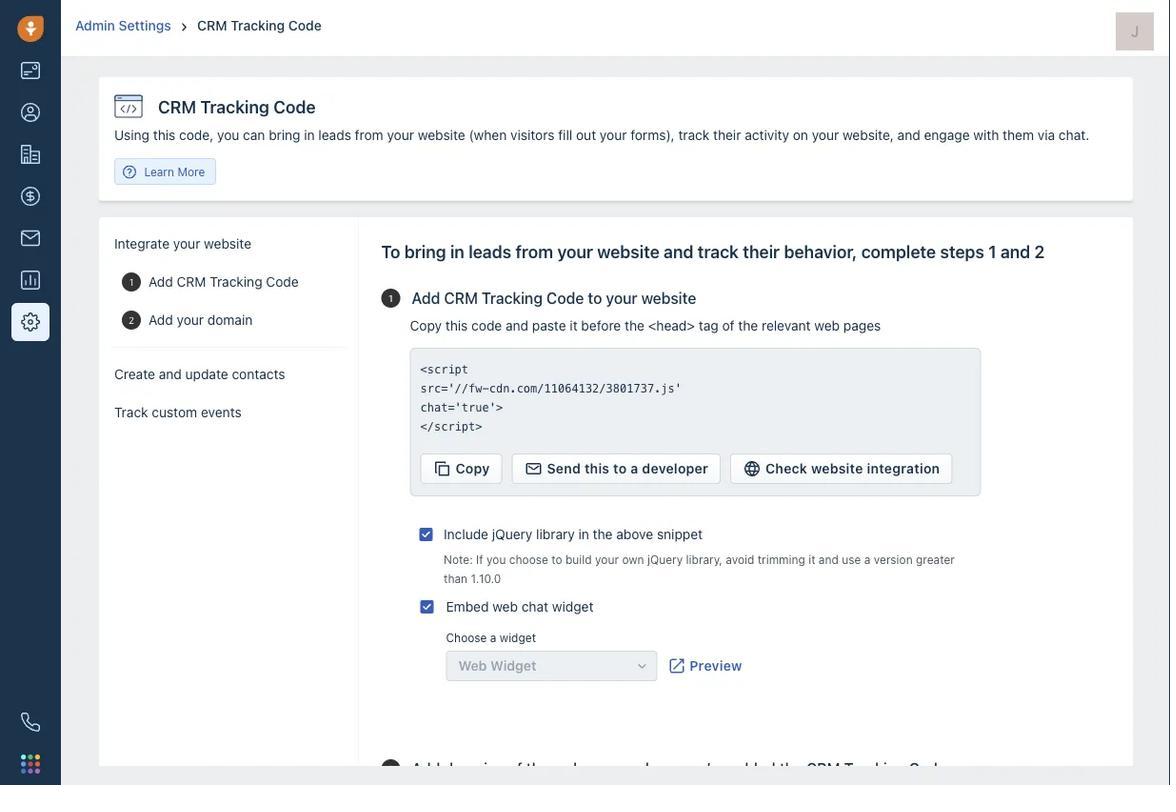 Task type: describe. For each thing, give the bounding box(es) containing it.
this for code
[[445, 318, 468, 333]]

send
[[547, 461, 581, 476]]

the right added
[[780, 760, 803, 778]]

learn more
[[144, 165, 205, 178]]

embed
[[446, 599, 489, 614]]

use
[[842, 553, 861, 566]]

and right steps
[[1001, 241, 1031, 262]]

website up copy this code and paste it before the <head> tag of the relevant web pages
[[597, 241, 660, 262]]

to bring in leads from your website and track their behavior, complete steps 1 and 2
[[381, 241, 1045, 262]]

0 horizontal spatial a
[[490, 631, 496, 644]]

to for your
[[588, 289, 602, 307]]

choose
[[446, 631, 487, 644]]

1 vertical spatial of
[[508, 760, 522, 778]]

1 vertical spatial pages
[[586, 760, 630, 778]]

crm down "integrate your website" at left
[[176, 274, 206, 290]]

snippet
[[657, 526, 703, 542]]

choose
[[509, 553, 548, 566]]

copy button
[[420, 453, 502, 484]]

track
[[114, 404, 148, 420]]

library
[[536, 526, 575, 542]]

note:
[[444, 553, 473, 566]]

your right 'from'
[[557, 241, 593, 262]]

crm tracking code
[[197, 18, 322, 33]]

version
[[874, 553, 913, 566]]

freshworks switcher image
[[21, 755, 40, 774]]

1 vertical spatial widget
[[500, 631, 536, 644]]

own
[[622, 553, 644, 566]]

update
[[185, 366, 228, 382]]

1 vertical spatial in
[[578, 526, 589, 542]]

code
[[471, 318, 502, 333]]

the right domains
[[526, 760, 549, 778]]

embed web chat widget
[[446, 599, 593, 614]]

domains
[[444, 760, 504, 778]]

create and update contacts
[[114, 366, 285, 382]]

choose a widget
[[446, 631, 536, 644]]

the left relevant
[[738, 318, 758, 333]]

1 horizontal spatial web
[[553, 760, 582, 778]]

check website integration button
[[730, 453, 953, 484]]

your left domain
[[176, 312, 203, 328]]

note: if you choose to build your own jquery library, avoid trimming it and use a version greater than 1.10.0
[[444, 553, 955, 585]]

learn
[[144, 165, 174, 178]]

website up <head> at the top of the page
[[641, 289, 696, 307]]

tag
[[699, 318, 719, 333]]

this for to
[[584, 461, 610, 476]]

crm right settings
[[197, 18, 227, 33]]

admin settings
[[75, 18, 171, 33]]

include
[[444, 526, 488, 542]]

add for add crm tracking code
[[148, 274, 173, 290]]

it inside 'note: if you choose to build your own jquery library, avoid trimming it and use a version greater than 1.10.0'
[[809, 553, 816, 566]]

add for add crm tracking code to your website
[[412, 289, 440, 307]]

greater
[[916, 553, 955, 566]]

your up before
[[606, 289, 637, 307]]

2 horizontal spatial 1
[[989, 241, 997, 262]]

1.10.0
[[471, 572, 501, 585]]

crm up code in the left top of the page
[[444, 289, 478, 307]]

track
[[698, 241, 739, 262]]

trimming
[[758, 553, 805, 566]]

and left "track"
[[664, 241, 694, 262]]

you
[[486, 553, 506, 566]]

<head>
[[648, 318, 695, 333]]

their
[[743, 241, 780, 262]]

build
[[565, 553, 592, 566]]

behavior,
[[784, 241, 857, 262]]

check website integration
[[766, 461, 940, 476]]

where
[[633, 760, 677, 778]]

to
[[381, 241, 400, 262]]

chat
[[521, 599, 548, 614]]

contacts
[[231, 366, 285, 382]]

copy this code and paste it before the <head> tag of the relevant web pages
[[410, 318, 881, 333]]

the left above
[[593, 526, 613, 542]]

than
[[444, 572, 467, 585]]

added
[[731, 760, 776, 778]]

web
[[458, 658, 487, 674]]

copy for copy this code and paste it before the <head> tag of the relevant web pages
[[410, 318, 442, 333]]



Task type: locate. For each thing, give the bounding box(es) containing it.
0 horizontal spatial pages
[[586, 760, 630, 778]]

jquery inside 'note: if you choose to build your own jquery library, avoid trimming it and use a version greater than 1.10.0'
[[647, 553, 683, 566]]

of right tag
[[722, 318, 735, 333]]

send this to a developer button
[[512, 453, 721, 484]]

widget right chat
[[552, 599, 593, 614]]

a right choose
[[490, 631, 496, 644]]

web right relevant
[[814, 318, 840, 333]]

1 vertical spatial it
[[809, 553, 816, 566]]

the
[[625, 318, 644, 333], [738, 318, 758, 333], [593, 526, 613, 542], [526, 760, 549, 778], [780, 760, 803, 778]]

before
[[581, 318, 621, 333]]

paste
[[532, 318, 566, 333]]

admin settings link
[[75, 18, 175, 33]]

1 vertical spatial web
[[492, 599, 518, 614]]

1 vertical spatial jquery
[[647, 553, 683, 566]]

include jquery library in the above snippet
[[444, 526, 703, 542]]

check
[[766, 461, 808, 476]]

above
[[616, 526, 653, 542]]

pages
[[844, 318, 881, 333], [586, 760, 630, 778]]

2 vertical spatial a
[[490, 631, 496, 644]]

code
[[289, 18, 322, 33], [266, 274, 298, 290], [546, 289, 584, 307], [909, 760, 946, 778]]

copy up "include"
[[455, 461, 490, 476]]

1 horizontal spatial in
[[578, 526, 589, 542]]

1 horizontal spatial of
[[722, 318, 735, 333]]

2 vertical spatial to
[[551, 553, 562, 566]]

a left the developer
[[631, 461, 638, 476]]

0 vertical spatial 1
[[989, 241, 997, 262]]

track custom events
[[114, 404, 241, 420]]

crm right added
[[806, 760, 840, 778]]

preview button
[[666, 651, 744, 681]]

1 vertical spatial 2
[[128, 314, 134, 325]]

2 vertical spatial web
[[553, 760, 582, 778]]

domain
[[207, 312, 252, 328]]

0 horizontal spatial of
[[508, 760, 522, 778]]

settings
[[119, 18, 171, 33]]

add down bring
[[412, 289, 440, 307]]

0 vertical spatial in
[[450, 241, 464, 262]]

add up create
[[148, 312, 173, 328]]

and right code in the left top of the page
[[505, 318, 528, 333]]

1 horizontal spatial pages
[[844, 318, 881, 333]]

0 vertical spatial web
[[814, 318, 840, 333]]

1 horizontal spatial jquery
[[647, 553, 683, 566]]

1 vertical spatial this
[[584, 461, 610, 476]]

relevant
[[762, 318, 811, 333]]

this inside button
[[584, 461, 610, 476]]

website right 'check'
[[811, 461, 863, 476]]

web widget
[[458, 658, 536, 674]]

web left where
[[553, 760, 582, 778]]

1 horizontal spatial to
[[588, 289, 602, 307]]

events
[[201, 404, 241, 420]]

create
[[114, 366, 155, 382]]

steps
[[940, 241, 984, 262]]

1 down to
[[388, 292, 393, 303]]

to left build
[[551, 553, 562, 566]]

leads
[[468, 241, 511, 262]]

0 vertical spatial jquery
[[492, 526, 532, 542]]

developer
[[642, 461, 708, 476]]

to inside button
[[613, 461, 627, 476]]

to for build
[[551, 553, 562, 566]]

your left own
[[595, 553, 619, 566]]

1 horizontal spatial a
[[631, 461, 638, 476]]

0 horizontal spatial web
[[492, 599, 518, 614]]

of
[[722, 318, 735, 333], [508, 760, 522, 778]]

website up add crm tracking code
[[204, 236, 251, 252]]

widget
[[490, 658, 536, 674]]

phone image
[[21, 713, 40, 732]]

0 vertical spatial to
[[588, 289, 602, 307]]

0 vertical spatial pages
[[844, 318, 881, 333]]

copy for copy
[[455, 461, 490, 476]]

0 vertical spatial widget
[[552, 599, 593, 614]]

web left chat
[[492, 599, 518, 614]]

1 horizontal spatial it
[[809, 553, 816, 566]]

more
[[177, 165, 205, 178]]

web widget button
[[446, 651, 657, 681]]

pages right relevant
[[844, 318, 881, 333]]

add your domain
[[148, 312, 252, 328]]

web
[[814, 318, 840, 333], [492, 599, 518, 614], [553, 760, 582, 778]]

it right paste
[[570, 318, 577, 333]]

widget
[[552, 599, 593, 614], [500, 631, 536, 644]]

your right integrate
[[173, 236, 200, 252]]

this right send
[[584, 461, 610, 476]]

send this to a developer
[[547, 461, 708, 476]]

add crm tracking code
[[148, 274, 298, 290]]

a inside button
[[631, 461, 638, 476]]

your
[[173, 236, 200, 252], [557, 241, 593, 262], [606, 289, 637, 307], [176, 312, 203, 328], [595, 553, 619, 566]]

to left the developer
[[613, 461, 627, 476]]

bring
[[404, 241, 446, 262]]

add for add your domain
[[148, 312, 173, 328]]

2 vertical spatial 1
[[388, 292, 393, 303]]

in
[[450, 241, 464, 262], [578, 526, 589, 542]]

crm
[[197, 18, 227, 33], [176, 274, 206, 290], [444, 289, 478, 307], [806, 760, 840, 778]]

your inside 'note: if you choose to build your own jquery library, avoid trimming it and use a version greater than 1.10.0'
[[595, 553, 619, 566]]

0 horizontal spatial this
[[445, 318, 468, 333]]

1 vertical spatial 1
[[129, 276, 133, 287]]

0 vertical spatial 2
[[1035, 241, 1045, 262]]

add
[[148, 274, 173, 290], [412, 289, 440, 307], [148, 312, 173, 328], [412, 760, 440, 778]]

add down integrate
[[148, 274, 173, 290]]

to up before
[[588, 289, 602, 307]]

copy inside button
[[455, 461, 490, 476]]

integrate
[[114, 236, 169, 252]]

add for add domains of the web pages where you've added the crm tracking code
[[412, 760, 440, 778]]

0 horizontal spatial it
[[570, 318, 577, 333]]

if
[[476, 553, 483, 566]]

2 horizontal spatial web
[[814, 318, 840, 333]]

it
[[570, 318, 577, 333], [809, 553, 816, 566]]

0 vertical spatial it
[[570, 318, 577, 333]]

2 up create
[[128, 314, 134, 325]]

integration
[[867, 461, 940, 476]]

widget up widget
[[500, 631, 536, 644]]

1 horizontal spatial 2
[[1035, 241, 1045, 262]]

2
[[1035, 241, 1045, 262], [128, 314, 134, 325]]

0 horizontal spatial widget
[[500, 631, 536, 644]]

of right domains
[[508, 760, 522, 778]]

the right before
[[625, 318, 644, 333]]

1 down integrate
[[129, 276, 133, 287]]

preview
[[690, 658, 742, 674]]

1 vertical spatial copy
[[455, 461, 490, 476]]

0 horizontal spatial 2
[[128, 314, 134, 325]]

from
[[515, 241, 553, 262]]

0 vertical spatial copy
[[410, 318, 442, 333]]

a
[[631, 461, 638, 476], [864, 553, 871, 566], [490, 631, 496, 644]]

2 horizontal spatial to
[[613, 461, 627, 476]]

copy
[[410, 318, 442, 333], [455, 461, 490, 476]]

1 horizontal spatial 1
[[388, 292, 393, 303]]

1 vertical spatial a
[[864, 553, 871, 566]]

1 horizontal spatial copy
[[455, 461, 490, 476]]

and right create
[[158, 366, 181, 382]]

pages left where
[[586, 760, 630, 778]]

2 right steps
[[1035, 241, 1045, 262]]

to
[[588, 289, 602, 307], [613, 461, 627, 476], [551, 553, 562, 566]]

2 horizontal spatial a
[[864, 553, 871, 566]]

library,
[[686, 553, 723, 566]]

admin
[[75, 18, 115, 33]]

None text field
[[420, 360, 971, 436]]

in right bring
[[450, 241, 464, 262]]

copy left code in the left top of the page
[[410, 318, 442, 333]]

0 horizontal spatial copy
[[410, 318, 442, 333]]

you've
[[681, 760, 727, 778]]

1 vertical spatial to
[[613, 461, 627, 476]]

complete
[[861, 241, 936, 262]]

this left code in the left top of the page
[[445, 318, 468, 333]]

learn more link
[[114, 158, 216, 185]]

add crm tracking code to your website
[[412, 289, 696, 307]]

jquery up you
[[492, 526, 532, 542]]

tracking
[[231, 18, 285, 33], [209, 274, 262, 290], [482, 289, 543, 307], [844, 760, 905, 778]]

0 vertical spatial a
[[631, 461, 638, 476]]

integrate your website
[[114, 236, 251, 252]]

jquery down snippet
[[647, 553, 683, 566]]

1 horizontal spatial widget
[[552, 599, 593, 614]]

website inside button
[[811, 461, 863, 476]]

add left domains
[[412, 760, 440, 778]]

0 vertical spatial of
[[722, 318, 735, 333]]

0 horizontal spatial in
[[450, 241, 464, 262]]

website
[[204, 236, 251, 252], [597, 241, 660, 262], [641, 289, 696, 307], [811, 461, 863, 476]]

a inside 'note: if you choose to build your own jquery library, avoid trimming it and use a version greater than 1.10.0'
[[864, 553, 871, 566]]

this
[[445, 318, 468, 333], [584, 461, 610, 476]]

0 vertical spatial this
[[445, 318, 468, 333]]

1 horizontal spatial this
[[584, 461, 610, 476]]

1
[[989, 241, 997, 262], [129, 276, 133, 287], [388, 292, 393, 303]]

it right trimming on the bottom of the page
[[809, 553, 816, 566]]

0 horizontal spatial 1
[[129, 276, 133, 287]]

and left use
[[819, 553, 839, 566]]

avoid
[[726, 553, 754, 566]]

in up build
[[578, 526, 589, 542]]

phone element
[[11, 703, 50, 741]]

custom
[[151, 404, 197, 420]]

a right use
[[864, 553, 871, 566]]

0 horizontal spatial jquery
[[492, 526, 532, 542]]

to inside 'note: if you choose to build your own jquery library, avoid trimming it and use a version greater than 1.10.0'
[[551, 553, 562, 566]]

0 horizontal spatial to
[[551, 553, 562, 566]]

1 right steps
[[989, 241, 997, 262]]

and
[[664, 241, 694, 262], [1001, 241, 1031, 262], [505, 318, 528, 333], [158, 366, 181, 382], [819, 553, 839, 566]]

and inside 'note: if you choose to build your own jquery library, avoid trimming it and use a version greater than 1.10.0'
[[819, 553, 839, 566]]

add domains of the web pages where you've added the crm tracking code
[[412, 760, 946, 778]]



Task type: vqa. For each thing, say whether or not it's contained in the screenshot.
Note: If You Choose To Build Your Own Jquery Library, Avoid Trimming It And Use A Version Greater Than 1.10.0
yes



